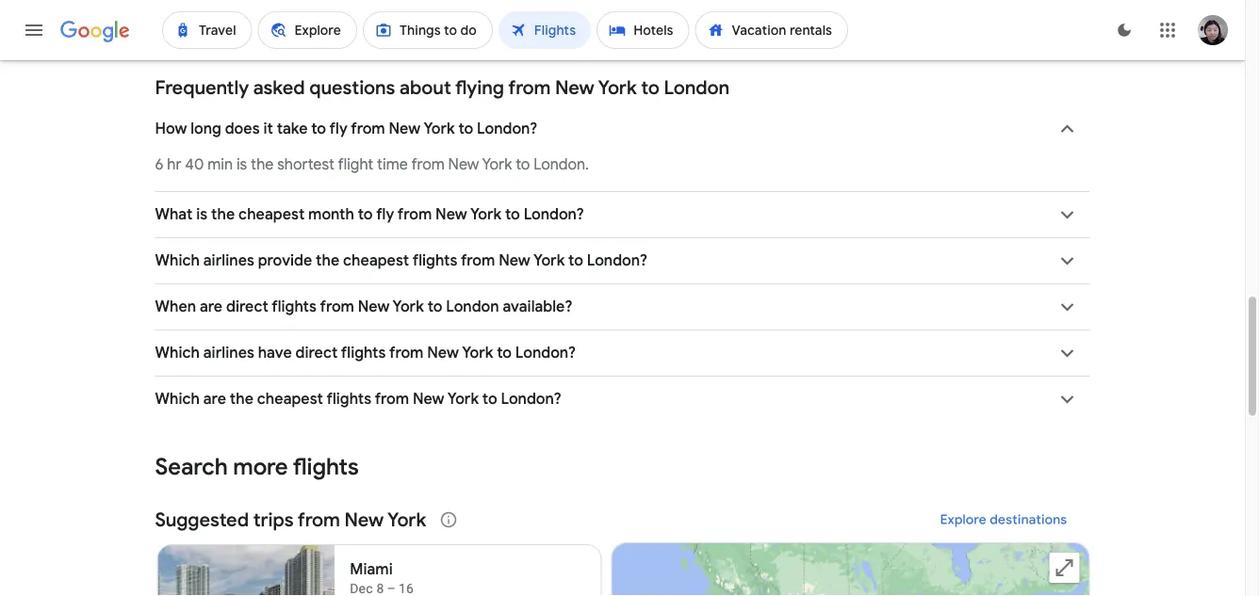 Task type: vqa. For each thing, say whether or not it's contained in the screenshot.
seat
no



Task type: describe. For each thing, give the bounding box(es) containing it.
cheapest for flights
[[257, 390, 323, 409]]

which airlines provide the cheapest flights from new york to london?
[[155, 251, 647, 270]]

what
[[155, 205, 193, 224]]

change appearance image
[[1102, 8, 1147, 53]]

hr
[[167, 155, 181, 174]]

new right 'time'
[[448, 155, 479, 174]]

airlines for have
[[203, 343, 254, 363]]

fly for month
[[376, 205, 394, 224]]

shortest
[[277, 155, 335, 174]]

take
[[277, 119, 308, 139]]

flights down when are direct flights from new york to london available?
[[341, 343, 386, 363]]

month
[[308, 205, 354, 224]]

show answer which airlines have direct flights from new york to london? image
[[1045, 331, 1090, 376]]

which for which are the cheapest flights from new york to london?
[[155, 390, 200, 409]]

new inside region
[[344, 508, 384, 532]]

monthly price graph. use the left or right arrow keys to navigate between the months image
[[171, 0, 1074, 21]]

0 horizontal spatial is
[[196, 205, 208, 224]]

suggested trips from new york
[[155, 508, 426, 532]]

6 hr 40 min is the shortest flight time from new york to london.
[[155, 155, 589, 174]]

which for which airlines provide the cheapest flights from new york to london?
[[155, 251, 200, 270]]

new up london.
[[555, 75, 594, 99]]

new up which airlines provide the cheapest flights from new york to london?
[[435, 205, 467, 224]]

explore destinations
[[940, 512, 1067, 529]]

have
[[258, 343, 292, 363]]

new up 'time'
[[389, 119, 421, 139]]

show answer what is the cheapest month to fly from new york to london? image
[[1045, 192, 1090, 237]]

new down which airlines have direct flights from new york to london? at bottom left
[[413, 390, 444, 409]]

1 horizontal spatial direct
[[295, 343, 338, 363]]

about
[[400, 75, 451, 99]]

flight
[[338, 155, 373, 174]]

when are direct flights from new york to london available?
[[155, 297, 573, 317]]

are for when
[[200, 297, 223, 317]]

time
[[377, 155, 408, 174]]

miami
[[350, 560, 393, 580]]

explore
[[940, 512, 987, 529]]

cheapest for month
[[239, 205, 305, 224]]

6
[[155, 155, 164, 174]]

new down when are direct flights from new york to london available?
[[427, 343, 459, 363]]

available?
[[503, 297, 573, 317]]

monthly price graph. use the left or right arrow keys to navigate between the months application
[[171, 0, 1074, 21]]

long
[[191, 119, 221, 139]]

how long does it take to fly from new york to london?
[[155, 119, 538, 139]]

the up search more flights
[[230, 390, 253, 409]]

1 vertical spatial cheapest
[[343, 251, 409, 270]]

how
[[155, 119, 187, 139]]

miami button
[[157, 545, 602, 597]]

show answer which are the cheapest flights from new york to london? image
[[1045, 377, 1090, 422]]

search
[[155, 453, 228, 482]]



Task type: locate. For each thing, give the bounding box(es) containing it.
cheapest up provide
[[239, 205, 305, 224]]

is
[[236, 155, 247, 174], [196, 205, 208, 224]]

1 vertical spatial airlines
[[203, 343, 254, 363]]

which are the cheapest flights from new york to london?
[[155, 390, 561, 409]]

which airlines have direct flights from new york to london?
[[155, 343, 576, 363]]

0 horizontal spatial london
[[446, 297, 499, 317]]

3 which from the top
[[155, 390, 200, 409]]

2 vertical spatial cheapest
[[257, 390, 323, 409]]

explore destinations button
[[918, 498, 1090, 543]]

0 vertical spatial cheapest
[[239, 205, 305, 224]]

frequently
[[155, 75, 249, 99]]

from inside suggested trips from new york region
[[298, 508, 340, 532]]

flying
[[455, 75, 504, 99]]

from
[[508, 75, 551, 99], [351, 119, 385, 139], [411, 155, 445, 174], [397, 205, 432, 224], [461, 251, 495, 270], [320, 297, 354, 317], [389, 343, 424, 363], [375, 390, 409, 409], [298, 508, 340, 532]]

london.
[[534, 155, 589, 174]]

are for which
[[203, 390, 226, 409]]

min
[[207, 155, 233, 174]]

2 vertical spatial which
[[155, 390, 200, 409]]

fly
[[329, 119, 348, 139], [376, 205, 394, 224]]

flights
[[412, 251, 457, 270], [272, 297, 317, 317], [341, 343, 386, 363], [326, 390, 371, 409], [293, 453, 359, 482]]

cheapest down have
[[257, 390, 323, 409]]

1 horizontal spatial london
[[664, 75, 729, 99]]

1 vertical spatial are
[[203, 390, 226, 409]]

1 horizontal spatial is
[[236, 155, 247, 174]]

direct right have
[[295, 343, 338, 363]]

1 vertical spatial london
[[446, 297, 499, 317]]

airlines left have
[[203, 343, 254, 363]]

direct
[[226, 297, 268, 317], [295, 343, 338, 363]]

are up the search
[[203, 390, 226, 409]]

0 vertical spatial airlines
[[203, 251, 254, 270]]

which down when in the left of the page
[[155, 343, 200, 363]]

0 horizontal spatial fly
[[329, 119, 348, 139]]

is right what
[[196, 205, 208, 224]]

more
[[233, 453, 288, 482]]

suggested
[[155, 508, 249, 532]]

the down it
[[251, 155, 274, 174]]

provide
[[258, 251, 312, 270]]

trips
[[253, 508, 294, 532]]

london
[[664, 75, 729, 99], [446, 297, 499, 317]]

are right when in the left of the page
[[200, 297, 223, 317]]

search more flights
[[155, 453, 359, 482]]

fly for take
[[329, 119, 348, 139]]

what is the cheapest month to fly from new york to london?
[[155, 205, 584, 224]]

0 horizontal spatial direct
[[226, 297, 268, 317]]

show answer which airlines provide the cheapest flights from new york to london? image
[[1045, 238, 1090, 284]]

to
[[641, 75, 659, 99], [311, 119, 326, 139], [458, 119, 473, 139], [516, 155, 530, 174], [358, 205, 373, 224], [505, 205, 520, 224], [568, 251, 583, 270], [428, 297, 442, 317], [497, 343, 512, 363], [482, 390, 497, 409]]

new
[[555, 75, 594, 99], [389, 119, 421, 139], [448, 155, 479, 174], [435, 205, 467, 224], [499, 251, 530, 270], [358, 297, 390, 317], [427, 343, 459, 363], [413, 390, 444, 409], [344, 508, 384, 532]]

airlines left provide
[[203, 251, 254, 270]]

0 vertical spatial is
[[236, 155, 247, 174]]

when
[[155, 297, 196, 317]]

flights down what is the cheapest month to fly from new york to london?
[[412, 251, 457, 270]]

cheapest down what is the cheapest month to fly from new york to london?
[[343, 251, 409, 270]]

40
[[185, 155, 204, 174]]

show answer when are direct flights from new york to london available? image
[[1045, 285, 1090, 330]]

0 vertical spatial london
[[664, 75, 729, 99]]

1 airlines from the top
[[203, 251, 254, 270]]

which up the search
[[155, 390, 200, 409]]

new up which airlines have direct flights from new york to london? at bottom left
[[358, 297, 390, 317]]

york
[[598, 75, 637, 99], [424, 119, 455, 139], [482, 155, 512, 174], [470, 205, 502, 224], [533, 251, 565, 270], [393, 297, 424, 317], [462, 343, 493, 363], [447, 390, 479, 409], [387, 508, 426, 532]]

does
[[225, 119, 260, 139]]

london?
[[477, 119, 538, 139], [524, 205, 584, 224], [587, 251, 647, 270], [515, 343, 576, 363], [501, 390, 561, 409]]

the right what
[[211, 205, 235, 224]]

flights down which airlines have direct flights from new york to london? at bottom left
[[326, 390, 371, 409]]

fly up which airlines provide the cheapest flights from new york to london?
[[376, 205, 394, 224]]

main menu image
[[23, 19, 45, 41]]

direct up have
[[226, 297, 268, 317]]

the
[[251, 155, 274, 174], [211, 205, 235, 224], [316, 251, 339, 270], [230, 390, 253, 409]]

which up when in the left of the page
[[155, 251, 200, 270]]

frequently asked questions about flying from new york to london
[[155, 75, 729, 99]]

1 vertical spatial fly
[[376, 205, 394, 224]]

flights down provide
[[272, 297, 317, 317]]

the right provide
[[316, 251, 339, 270]]

airlines
[[203, 251, 254, 270], [203, 343, 254, 363]]

is right min
[[236, 155, 247, 174]]

0 vertical spatial which
[[155, 251, 200, 270]]

1 vertical spatial is
[[196, 205, 208, 224]]

1 which from the top
[[155, 251, 200, 270]]

cheapest
[[239, 205, 305, 224], [343, 251, 409, 270], [257, 390, 323, 409]]

2 airlines from the top
[[203, 343, 254, 363]]

0 vertical spatial direct
[[226, 297, 268, 317]]

suggested trips from new york region
[[155, 498, 1090, 597]]

new up available?
[[499, 251, 530, 270]]

fly up flight
[[329, 119, 348, 139]]

asked
[[253, 75, 305, 99]]

0 vertical spatial are
[[200, 297, 223, 317]]

which
[[155, 251, 200, 270], [155, 343, 200, 363], [155, 390, 200, 409]]

2 which from the top
[[155, 343, 200, 363]]

1 horizontal spatial fly
[[376, 205, 394, 224]]

1 vertical spatial which
[[155, 343, 200, 363]]

questions
[[309, 75, 395, 99]]

airlines for provide
[[203, 251, 254, 270]]

new up the miami
[[344, 508, 384, 532]]

1 vertical spatial direct
[[295, 343, 338, 363]]

flights up suggested trips from new york
[[293, 453, 359, 482]]

york inside region
[[387, 508, 426, 532]]

which for which airlines have direct flights from new york to london?
[[155, 343, 200, 363]]

are
[[200, 297, 223, 317], [203, 390, 226, 409]]

destinations
[[990, 512, 1067, 529]]

it
[[263, 119, 273, 139]]

0 vertical spatial fly
[[329, 119, 348, 139]]



